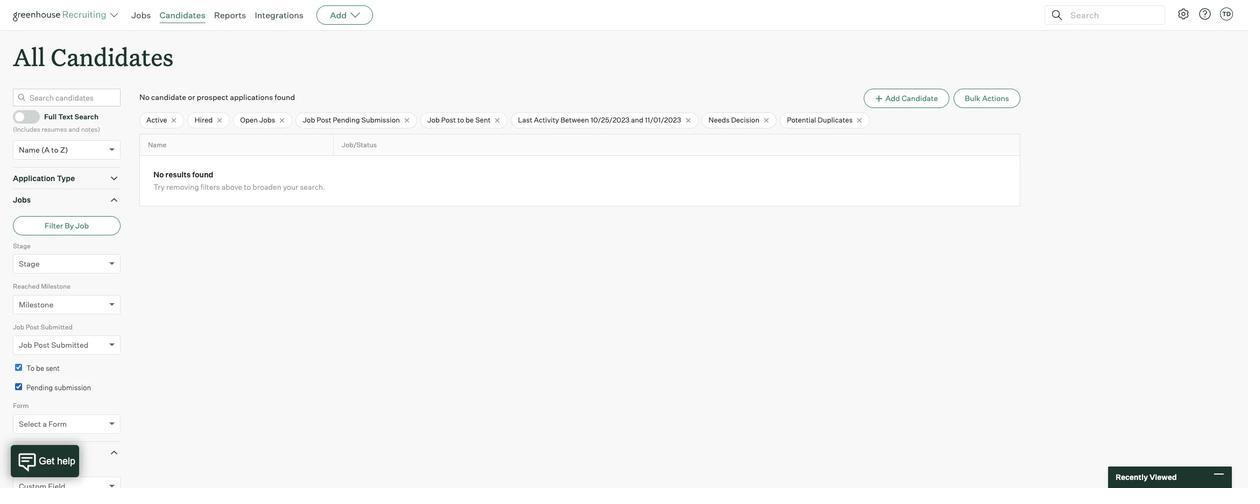 Task type: locate. For each thing, give the bounding box(es) containing it.
td
[[1222, 10, 1231, 18]]

greenhouse recruiting image
[[13, 9, 110, 22]]

to left sent
[[457, 116, 464, 124]]

job/status
[[342, 141, 377, 149]]

try
[[153, 183, 165, 192]]

notes)
[[81, 126, 100, 134]]

add candidate link
[[864, 89, 949, 108]]

by
[[65, 221, 74, 230]]

submitted up sent
[[51, 341, 88, 350]]

removing
[[166, 183, 199, 192]]

and left 11/01/2023
[[631, 116, 644, 124]]

0 horizontal spatial found
[[192, 170, 213, 179]]

candidates right jobs link
[[160, 10, 205, 20]]

1 horizontal spatial name
[[148, 141, 166, 149]]

name
[[148, 141, 166, 149], [19, 145, 40, 154]]

1 vertical spatial pending
[[26, 384, 53, 392]]

0 vertical spatial and
[[631, 116, 644, 124]]

hired
[[195, 116, 213, 124]]

job post submitted up sent
[[19, 341, 88, 350]]

0 vertical spatial job post submitted
[[13, 323, 73, 331]]

type
[[57, 174, 75, 183]]

reached
[[13, 283, 39, 291]]

broaden
[[253, 183, 281, 192]]

0 vertical spatial found
[[275, 93, 295, 102]]

found
[[275, 93, 295, 102], [192, 170, 213, 179]]

add
[[330, 10, 347, 20], [886, 94, 900, 103]]

add button
[[317, 5, 373, 25]]

milestone down stage element
[[41, 283, 70, 291]]

activity
[[534, 116, 559, 124]]

0 vertical spatial to
[[457, 116, 464, 124]]

0 horizontal spatial name
[[19, 145, 40, 154]]

1 horizontal spatial form
[[48, 420, 67, 429]]

submission
[[361, 116, 400, 124]]

pending down to be sent
[[26, 384, 53, 392]]

0 vertical spatial pending
[[333, 116, 360, 124]]

bulk actions link
[[954, 89, 1021, 108]]

be right to
[[36, 365, 44, 373]]

1 vertical spatial to
[[51, 145, 58, 154]]

name down active
[[148, 141, 166, 149]]

1 vertical spatial and
[[69, 126, 80, 134]]

actions
[[982, 94, 1009, 103]]

11/01/2023
[[645, 116, 681, 124]]

0 vertical spatial candidates
[[160, 10, 205, 20]]

0 horizontal spatial pending
[[26, 384, 53, 392]]

filters
[[201, 183, 220, 192]]

1 vertical spatial job post submitted
[[19, 341, 88, 350]]

2 horizontal spatial to
[[457, 116, 464, 124]]

found up filters
[[192, 170, 213, 179]]

1 vertical spatial found
[[192, 170, 213, 179]]

active
[[146, 116, 167, 124]]

sent
[[46, 365, 60, 373]]

candidate
[[151, 93, 186, 102]]

1 vertical spatial jobs
[[259, 116, 275, 124]]

to be sent
[[26, 365, 60, 373]]

no inside no results found try removing filters above to broaden your search.
[[153, 170, 164, 179]]

no left candidate
[[139, 93, 150, 102]]

add inside add candidate link
[[886, 94, 900, 103]]

jobs
[[131, 10, 151, 20], [259, 116, 275, 124], [13, 196, 31, 205]]

to
[[457, 116, 464, 124], [51, 145, 58, 154], [244, 183, 251, 192]]

1 horizontal spatial add
[[886, 94, 900, 103]]

0 vertical spatial no
[[139, 93, 150, 102]]

application type
[[13, 174, 75, 183]]

name left (a
[[19, 145, 40, 154]]

2 vertical spatial to
[[244, 183, 251, 192]]

job inside button
[[76, 221, 89, 230]]

select
[[19, 420, 41, 429]]

post
[[317, 116, 331, 124], [441, 116, 456, 124], [26, 323, 39, 331], [34, 341, 50, 350]]

details
[[38, 448, 64, 457]]

your
[[283, 183, 298, 192]]

custom
[[13, 465, 37, 473]]

sent
[[475, 116, 491, 124]]

no up try
[[153, 170, 164, 179]]

1 vertical spatial no
[[153, 170, 164, 179]]

2 horizontal spatial jobs
[[259, 116, 275, 124]]

to right above at left
[[244, 183, 251, 192]]

and down text
[[69, 126, 80, 134]]

0 vertical spatial jobs
[[131, 10, 151, 20]]

1 vertical spatial add
[[886, 94, 900, 103]]

profile
[[13, 448, 37, 457]]

needs decision
[[709, 116, 760, 124]]

jobs left candidates link
[[131, 10, 151, 20]]

0 horizontal spatial to
[[51, 145, 58, 154]]

0 vertical spatial be
[[466, 116, 474, 124]]

job post submitted down reached milestone element
[[13, 323, 73, 331]]

0 horizontal spatial and
[[69, 126, 80, 134]]

0 horizontal spatial jobs
[[13, 196, 31, 205]]

submitted down reached milestone element
[[41, 323, 73, 331]]

To be sent checkbox
[[15, 365, 22, 372]]

to
[[26, 365, 35, 373]]

potential duplicates
[[787, 116, 853, 124]]

stage
[[13, 242, 31, 250], [19, 260, 40, 269]]

submitted
[[41, 323, 73, 331], [51, 341, 88, 350]]

job post submitted element
[[13, 322, 121, 363]]

be left sent
[[466, 116, 474, 124]]

1 horizontal spatial found
[[275, 93, 295, 102]]

no
[[139, 93, 150, 102], [153, 170, 164, 179]]

job
[[303, 116, 315, 124], [427, 116, 440, 124], [76, 221, 89, 230], [13, 323, 24, 331], [19, 341, 32, 350]]

milestone
[[41, 283, 70, 291], [19, 300, 53, 309]]

and
[[631, 116, 644, 124], [69, 126, 80, 134]]

custom field element
[[13, 464, 121, 489]]

10/25/2023
[[591, 116, 630, 124]]

candidates down jobs link
[[51, 41, 174, 73]]

form right a in the bottom of the page
[[48, 420, 67, 429]]

job post pending submission
[[303, 116, 400, 124]]

0 horizontal spatial no
[[139, 93, 150, 102]]

add inside add popup button
[[330, 10, 347, 20]]

jobs down application
[[13, 196, 31, 205]]

0 vertical spatial add
[[330, 10, 347, 20]]

1 horizontal spatial to
[[244, 183, 251, 192]]

be
[[466, 116, 474, 124], [36, 365, 44, 373]]

0 horizontal spatial add
[[330, 10, 347, 20]]

all
[[13, 41, 45, 73]]

1 horizontal spatial jobs
[[131, 10, 151, 20]]

pending
[[333, 116, 360, 124], [26, 384, 53, 392]]

1 vertical spatial milestone
[[19, 300, 53, 309]]

applications
[[230, 93, 273, 102]]

0 vertical spatial form
[[13, 402, 29, 410]]

filter by job
[[45, 221, 89, 230]]

candidates
[[160, 10, 205, 20], [51, 41, 174, 73]]

candidate
[[902, 94, 938, 103]]

to inside no results found try removing filters above to broaden your search.
[[244, 183, 251, 192]]

add for add
[[330, 10, 347, 20]]

to left z)
[[51, 145, 58, 154]]

candidates link
[[160, 10, 205, 20]]

0 horizontal spatial be
[[36, 365, 44, 373]]

z)
[[60, 145, 68, 154]]

job post submitted
[[13, 323, 73, 331], [19, 341, 88, 350]]

custom field
[[13, 465, 53, 473]]

found right applications
[[275, 93, 295, 102]]

pending up job/status
[[333, 116, 360, 124]]

form down pending submission option
[[13, 402, 29, 410]]

integrations link
[[255, 10, 304, 20]]

search.
[[300, 183, 325, 192]]

application
[[13, 174, 55, 183]]

to for (a
[[51, 145, 58, 154]]

2 vertical spatial jobs
[[13, 196, 31, 205]]

jobs right open
[[259, 116, 275, 124]]

milestone down the reached milestone
[[19, 300, 53, 309]]

decision
[[731, 116, 760, 124]]

bulk actions
[[965, 94, 1009, 103]]

form
[[13, 402, 29, 410], [48, 420, 67, 429]]

1 horizontal spatial no
[[153, 170, 164, 179]]

no results found try removing filters above to broaden your search.
[[153, 170, 325, 192]]

Search text field
[[1068, 7, 1155, 23]]

name (a to z)
[[19, 145, 68, 154]]



Task type: vqa. For each thing, say whether or not it's contained in the screenshot.
-
no



Task type: describe. For each thing, give the bounding box(es) containing it.
reached milestone element
[[13, 282, 121, 322]]

1 vertical spatial stage
[[19, 260, 40, 269]]

and inside full text search (includes resumes and notes)
[[69, 126, 80, 134]]

text
[[58, 112, 73, 121]]

prospect
[[197, 93, 228, 102]]

select a form
[[19, 420, 67, 429]]

to for post
[[457, 116, 464, 124]]

recently viewed
[[1116, 473, 1177, 482]]

all candidates
[[13, 41, 174, 73]]

reached milestone
[[13, 283, 70, 291]]

1 vertical spatial form
[[48, 420, 67, 429]]

full text search (includes resumes and notes)
[[13, 112, 100, 134]]

stage element
[[13, 241, 121, 282]]

profile details
[[13, 448, 64, 457]]

integrations
[[255, 10, 304, 20]]

above
[[222, 183, 242, 192]]

0 horizontal spatial form
[[13, 402, 29, 410]]

or
[[188, 93, 195, 102]]

results
[[165, 170, 191, 179]]

add candidate
[[886, 94, 938, 103]]

resumes
[[42, 126, 67, 134]]

td button
[[1220, 8, 1233, 20]]

last activity between 10/25/2023 and 11/01/2023
[[518, 116, 681, 124]]

filter by job button
[[13, 216, 121, 236]]

reports
[[214, 10, 246, 20]]

between
[[561, 116, 589, 124]]

1 vertical spatial candidates
[[51, 41, 174, 73]]

recently
[[1116, 473, 1148, 482]]

1 horizontal spatial be
[[466, 116, 474, 124]]

found inside no results found try removing filters above to broaden your search.
[[192, 170, 213, 179]]

filter
[[45, 221, 63, 230]]

name for name
[[148, 141, 166, 149]]

search
[[75, 112, 99, 121]]

field
[[38, 465, 53, 473]]

1 vertical spatial be
[[36, 365, 44, 373]]

job post to be sent
[[427, 116, 491, 124]]

open jobs
[[240, 116, 275, 124]]

1 horizontal spatial pending
[[333, 116, 360, 124]]

bulk
[[965, 94, 981, 103]]

name for name (a to z)
[[19, 145, 40, 154]]

viewed
[[1150, 473, 1177, 482]]

0 vertical spatial stage
[[13, 242, 31, 250]]

no for no results found try removing filters above to broaden your search.
[[153, 170, 164, 179]]

submission
[[54, 384, 91, 392]]

form element
[[13, 401, 121, 442]]

pending submission
[[26, 384, 91, 392]]

0 vertical spatial submitted
[[41, 323, 73, 331]]

duplicates
[[818, 116, 853, 124]]

td button
[[1218, 5, 1235, 23]]

potential
[[787, 116, 816, 124]]

Pending submission checkbox
[[15, 384, 22, 391]]

1 vertical spatial submitted
[[51, 341, 88, 350]]

1 horizontal spatial and
[[631, 116, 644, 124]]

no for no candidate or prospect applications found
[[139, 93, 150, 102]]

full
[[44, 112, 57, 121]]

open
[[240, 116, 258, 124]]

(includes
[[13, 126, 40, 134]]

a
[[43, 420, 47, 429]]

last
[[518, 116, 533, 124]]

name (a to z) option
[[19, 145, 68, 154]]

no candidate or prospect applications found
[[139, 93, 295, 102]]

add for add candidate
[[886, 94, 900, 103]]

configure image
[[1177, 8, 1190, 20]]

jobs link
[[131, 10, 151, 20]]

reports link
[[214, 10, 246, 20]]

0 vertical spatial milestone
[[41, 283, 70, 291]]

checkmark image
[[18, 113, 26, 120]]

Search candidates field
[[13, 89, 121, 107]]

(a
[[41, 145, 50, 154]]

needs
[[709, 116, 730, 124]]



